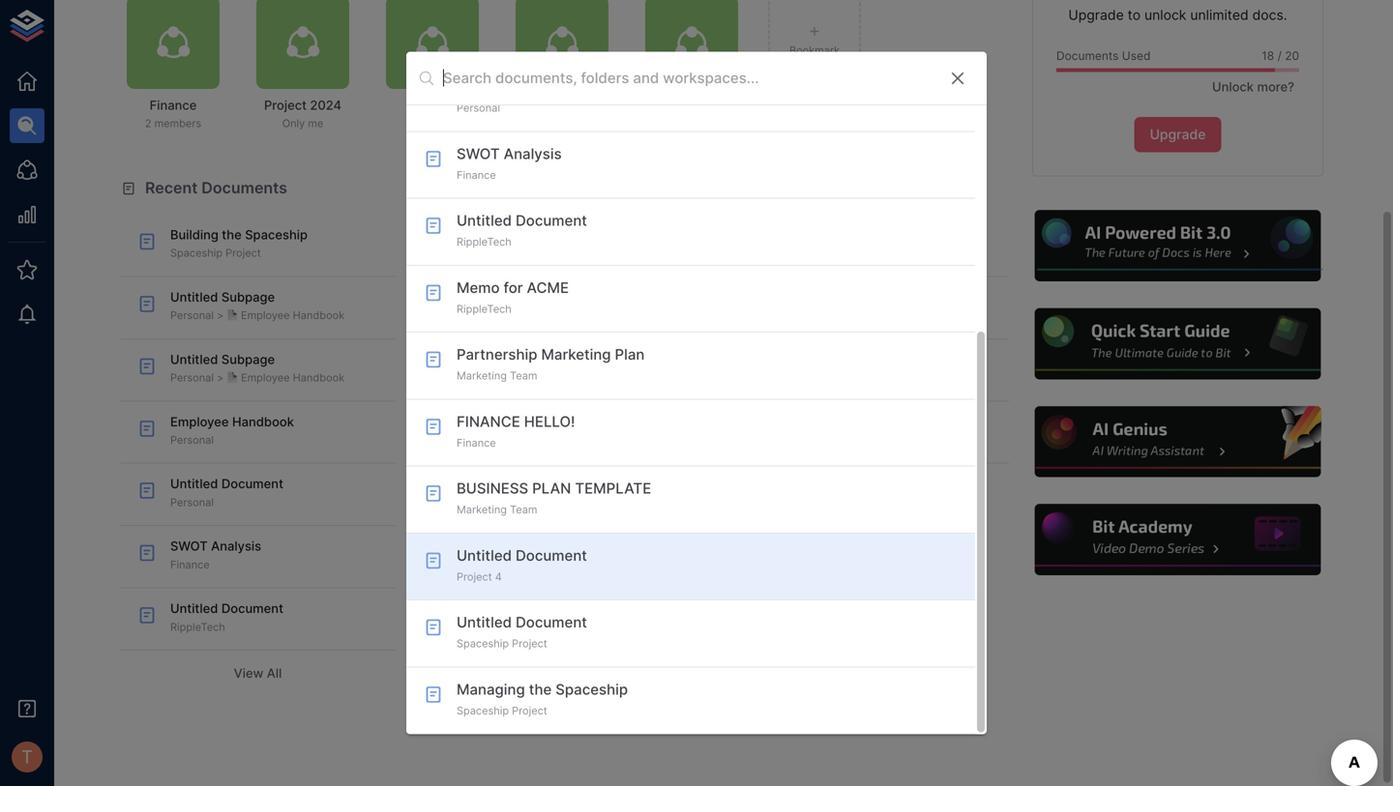 Task type: describe. For each thing, give the bounding box(es) containing it.
unlock more? button
[[1202, 72, 1300, 102]]

0 vertical spatial document
[[527, 421, 586, 435]]

1 help image from the top
[[1032, 208, 1324, 285]]

personal inside employee handbook personal
[[170, 434, 214, 447]]

1 horizontal spatial workspace
[[545, 610, 608, 624]]

team inside marketing team 2 members
[[707, 98, 740, 113]]

rippletech inside memo for acme rippletech
[[457, 303, 512, 315]]

0 horizontal spatial untitled document rippletech
[[170, 601, 283, 634]]

t button
[[6, 736, 48, 779]]

08:37 am
[[469, 579, 518, 591]]

the for building
[[222, 227, 242, 242]]

hello!
[[524, 413, 575, 431]]

used
[[1122, 49, 1151, 63]]

tim for 09:10 am tim burton created untitled subpage subpage .
[[469, 342, 490, 356]]

document inside 09:07 am tim burton created untitled document document .
[[628, 468, 686, 482]]

20
[[1285, 49, 1300, 63]]

building the spaceship spaceship project
[[170, 227, 308, 260]]

upgrade button
[[1135, 117, 1222, 153]]

project inside the managing the spaceship spaceship project
[[512, 705, 547, 717]]

spaceship down managing
[[457, 705, 509, 717]]

marketing up the 09:08
[[457, 370, 507, 382]]

finance up today
[[457, 169, 496, 181]]

finance inside the finance 2 members
[[150, 98, 197, 113]]

burton for 09:10 am tim burton created untitled subpage subpage .
[[493, 342, 531, 356]]

09:10 am tim burton created untitled subpage subpage .
[[469, 327, 678, 372]]

1 horizontal spatial documents
[[1057, 49, 1119, 63]]

1 vertical spatial personal link
[[580, 531, 629, 545]]

blessed significances
[[469, 594, 624, 624]]

2 untitled subpage personal > 📄 employee handbook from the top
[[170, 352, 345, 384]]

0 horizontal spatial analysis
[[211, 539, 261, 554]]

memo for acme rippletech
[[457, 279, 569, 315]]

project inside project 4 only me
[[405, 98, 448, 113]]

view all button
[[120, 659, 396, 689]]

3 created from the top
[[535, 405, 577, 419]]

to
[[1128, 7, 1141, 23]]

recently favorited
[[759, 179, 899, 197]]

4 inside untitled document project 4
[[495, 571, 502, 583]]

employee handbook
[[469, 405, 635, 435]]

me for 4
[[438, 117, 453, 130]]

only for 4
[[412, 117, 435, 130]]

09:07 am tim burton created untitled document document .
[[469, 453, 686, 498]]

untitled inside 09:07 am tim burton created untitled document document .
[[580, 468, 625, 482]]

employee inside employee handbook personal
[[170, 414, 229, 429]]

business plan template marketing team
[[457, 480, 651, 516]]

employee inside "employee handbook"
[[580, 405, 635, 419]]

template
[[575, 480, 651, 498]]

bookmark
[[790, 44, 840, 57]]

am for 09:10 am tim burton created untitled subpage subpage .
[[500, 327, 517, 340]]

handbook inside "employee handbook"
[[469, 421, 527, 435]]

09:11 am tim burton created subpage
[[469, 264, 580, 310]]

tim for 09:05 am tim burton created personal workspace .
[[469, 531, 490, 545]]

burton for 09:05 am tim burton created personal workspace .
[[493, 531, 531, 545]]

view all
[[234, 666, 282, 681]]

favorited
[[828, 179, 899, 197]]

partnership
[[457, 346, 538, 364]]

workspace
[[452, 179, 536, 197]]

more?
[[1257, 79, 1295, 94]]

managing the spaceship spaceship project
[[457, 681, 628, 717]]

spaceship down building
[[170, 247, 223, 260]]

recent
[[145, 179, 198, 197]]

subpage inside 09:11 am tim burton created subpage
[[469, 295, 517, 310]]

08:34 am tim burton created swot analysis document .
[[469, 642, 666, 687]]

members inside marketing team 2 members
[[673, 117, 720, 130]]

all
[[267, 666, 282, 681]]

managing
[[457, 681, 525, 699]]

created for 09:05 am tim burton created personal workspace .
[[535, 531, 577, 545]]

2 inside the finance 2 members
[[145, 117, 151, 130]]

significances
[[469, 610, 545, 624]]

0 vertical spatial untitled document rippletech
[[457, 212, 587, 248]]

am for 09:11 am tim burton created subpage
[[498, 264, 515, 277]]

18
[[1262, 49, 1275, 63]]

4 help image from the top
[[1032, 502, 1324, 579]]

unlock more?
[[1212, 79, 1295, 94]]

untitled document spaceship project
[[457, 614, 587, 650]]

marketing left plan
[[541, 346, 611, 364]]

t
[[21, 747, 33, 768]]

only inside rippletech only me
[[542, 117, 564, 130]]

plan
[[532, 480, 571, 498]]

business
[[457, 480, 528, 498]]

employee handbook personal
[[170, 414, 294, 447]]

untitled inside untitled document project 4
[[457, 547, 512, 565]]

3 burton from the top
[[493, 405, 531, 419]]

rippletech only me
[[529, 98, 595, 130]]

workspace activities
[[452, 179, 610, 197]]

2 📄 from the top
[[227, 372, 238, 384]]

blessed significances link
[[469, 594, 624, 624]]

6 burton from the top
[[493, 594, 531, 608]]

marketing inside business plan template marketing team
[[457, 504, 507, 516]]

2024
[[310, 98, 342, 113]]

0 horizontal spatial swot analysis finance
[[170, 539, 261, 571]]

personal up employee handbook personal on the left of page
[[170, 372, 214, 384]]

spaceship for building the spaceship
[[245, 227, 308, 242]]

08:37
[[469, 579, 498, 591]]

recently
[[759, 179, 824, 197]]

tim burton created for document
[[469, 405, 580, 419]]

created for 08:34 am tim burton created swot analysis document .
[[535, 657, 577, 671]]

2 help image from the top
[[1032, 306, 1324, 383]]

partnership marketing plan marketing team
[[457, 346, 645, 382]]

blessed
[[580, 594, 624, 608]]

employee up employee handbook personal on the left of page
[[241, 372, 290, 384]]

0 horizontal spatial swot
[[170, 539, 208, 554]]

personal inside untitled document personal
[[170, 496, 214, 509]]

am for 09:07 am tim burton created untitled document document .
[[501, 453, 518, 466]]

Search documents, folders and workspaces... text field
[[443, 63, 933, 93]]

3 tim from the top
[[469, 405, 490, 419]]

swot analysis link
[[580, 657, 666, 671]]

. for untitled subpage
[[517, 358, 520, 372]]

document inside untitled document project 4
[[516, 547, 587, 565]]

09:11
[[469, 264, 495, 277]]

me for 2024
[[308, 117, 323, 130]]

today
[[438, 224, 475, 239]]

untitled inside untitled document spaceship project
[[457, 614, 512, 632]]

18 / 20
[[1262, 49, 1300, 63]]



Task type: vqa. For each thing, say whether or not it's contained in the screenshot.


Task type: locate. For each thing, give the bounding box(es) containing it.
tim down "09:05"
[[469, 531, 490, 545]]

personal down employee handbook personal on the left of page
[[170, 496, 214, 509]]

4
[[451, 98, 460, 113], [495, 571, 502, 583]]

unlimited
[[1191, 7, 1249, 23]]

2 down search documents, folders and workspaces... text box
[[664, 117, 670, 130]]

burton inside 09:07 am tim burton created untitled document document .
[[493, 468, 531, 482]]

0 vertical spatial swot
[[457, 145, 500, 163]]

09:08
[[469, 390, 499, 403]]

personal link inside dialog
[[406, 65, 975, 132]]

>
[[217, 309, 224, 322], [217, 372, 224, 384]]

am right 08:34
[[502, 642, 519, 654]]

burton
[[493, 279, 531, 293], [493, 342, 531, 356], [493, 405, 531, 419], [493, 468, 531, 482], [493, 531, 531, 545], [493, 594, 531, 608], [493, 657, 531, 671]]

upgrade
[[1069, 7, 1124, 23], [1150, 126, 1206, 143]]

view
[[234, 666, 264, 681]]

rippletech up activities at the top
[[529, 98, 595, 113]]

upgrade for upgrade to unlock unlimited docs.
[[1069, 7, 1124, 23]]

burton for 08:34 am tim burton created swot analysis document .
[[493, 657, 531, 671]]

am inside 09:11 am tim burton created subpage
[[498, 264, 515, 277]]

subpage
[[469, 295, 517, 310], [469, 358, 517, 372]]

0 vertical spatial 4
[[451, 98, 460, 113]]

swot down blessed
[[580, 657, 615, 671]]

09:05
[[469, 516, 499, 528]]

burton down 09:11
[[493, 279, 531, 293]]

the right managing
[[529, 681, 552, 699]]

untitled document project 4
[[457, 547, 587, 583]]

0 vertical spatial the
[[222, 227, 242, 242]]

untitled subpage personal > 📄 employee handbook
[[170, 290, 345, 322], [170, 352, 345, 384]]

📄 up employee handbook personal on the left of page
[[227, 372, 238, 384]]

7 tim from the top
[[469, 657, 490, 671]]

created inside "08:34 am tim burton created swot analysis document ."
[[535, 657, 577, 671]]

for
[[504, 279, 523, 297]]

created up the managing the spaceship spaceship project
[[535, 657, 577, 671]]

3 only from the left
[[542, 117, 564, 130]]

employee right hello!
[[580, 405, 635, 419]]

4 burton from the top
[[493, 468, 531, 482]]

am for 09:08 am
[[502, 390, 518, 403]]

personal inside the 09:05 am tim burton created personal workspace .
[[580, 531, 629, 545]]

spaceship down swot analysis link
[[556, 681, 628, 699]]

1 2 from the left
[[145, 117, 151, 130]]

tim for 08:34 am tim burton created swot analysis document .
[[469, 657, 490, 671]]

document inside "08:34 am tim burton created swot analysis document ."
[[469, 673, 525, 687]]

1 horizontal spatial members
[[673, 117, 720, 130]]

2 inside marketing team 2 members
[[664, 117, 670, 130]]

spaceship inside untitled document spaceship project
[[457, 638, 509, 650]]

personal up untitled document personal
[[170, 434, 214, 447]]

2 horizontal spatial me
[[567, 117, 583, 130]]

spaceship for untitled document
[[457, 638, 509, 650]]

untitled
[[457, 212, 512, 230], [170, 290, 218, 305], [580, 342, 625, 356], [170, 352, 218, 367], [580, 468, 625, 482], [170, 477, 218, 492], [457, 547, 512, 565], [170, 601, 218, 616], [457, 614, 512, 632]]

me inside project 4 only me
[[438, 117, 453, 130]]

2 me from the left
[[438, 117, 453, 130]]

am inside 09:07 am tim burton created untitled document document .
[[501, 453, 518, 466]]

0 horizontal spatial 4
[[451, 98, 460, 113]]

team down the "partnership"
[[510, 370, 537, 382]]

2 horizontal spatial only
[[542, 117, 564, 130]]

1 tim burton created from the top
[[469, 405, 580, 419]]

1 > from the top
[[217, 309, 224, 322]]

dialog
[[406, 0, 987, 735]]

team for template
[[510, 504, 537, 516]]

0 horizontal spatial documents
[[202, 179, 287, 197]]

personal down building
[[170, 309, 214, 322]]

finance down untitled document personal
[[170, 559, 210, 571]]

1 only from the left
[[282, 117, 305, 130]]

1 horizontal spatial swot
[[457, 145, 500, 163]]

. inside "08:34 am tim burton created swot analysis document ."
[[525, 673, 528, 687]]

subpage inside 09:10 am tim burton created untitled subpage subpage .
[[469, 358, 517, 372]]

2 vertical spatial analysis
[[618, 657, 666, 671]]

1 subpage from the top
[[469, 295, 517, 310]]

finance up recent
[[150, 98, 197, 113]]

created for 09:07 am tim burton created untitled document document .
[[535, 468, 577, 482]]

rippletech
[[529, 98, 595, 113], [457, 236, 512, 248], [457, 303, 512, 315], [170, 621, 225, 634]]

created inside the 09:05 am tim burton created personal workspace .
[[535, 531, 577, 545]]

team inside partnership marketing plan marketing team
[[510, 370, 537, 382]]

tim down "09:10"
[[469, 342, 490, 356]]

2 members from the left
[[673, 117, 720, 130]]

finance inside finance hello! finance
[[457, 437, 496, 449]]

am right 09:07
[[501, 453, 518, 466]]

2 vertical spatial team
[[510, 504, 537, 516]]

1 horizontal spatial me
[[438, 117, 453, 130]]

activities
[[540, 179, 610, 197]]

1 horizontal spatial only
[[412, 117, 435, 130]]

project inside untitled document project 4
[[457, 571, 492, 583]]

upgrade left to
[[1069, 7, 1124, 23]]

project 2024 only me
[[264, 98, 342, 130]]

upgrade inside button
[[1150, 126, 1206, 143]]

spaceship for managing the spaceship
[[556, 681, 628, 699]]

1 vertical spatial swot
[[170, 539, 208, 554]]

1 vertical spatial tim burton created
[[469, 594, 580, 608]]

dialog containing swot analysis
[[406, 0, 987, 735]]

1 vertical spatial subpage
[[469, 358, 517, 372]]

me inside rippletech only me
[[567, 117, 583, 130]]

the right building
[[222, 227, 242, 242]]

document for untitled document
[[469, 484, 525, 498]]

finance hello! finance
[[457, 413, 575, 449]]

untitled subpage personal > 📄 employee handbook up employee handbook personal on the left of page
[[170, 352, 345, 384]]

workspace inside the 09:05 am tim burton created personal workspace .
[[469, 547, 529, 561]]

rippletech down memo
[[457, 303, 512, 315]]

finance
[[457, 413, 520, 431]]

burton down 09:08 am
[[493, 405, 531, 419]]

tim inside "08:34 am tim burton created swot analysis document ."
[[469, 657, 490, 671]]

document inside untitled document spaceship project
[[516, 614, 587, 632]]

tim down 08:37
[[469, 594, 490, 608]]

0 vertical spatial >
[[217, 309, 224, 322]]

me up the workspace
[[438, 117, 453, 130]]

swot analysis finance
[[457, 145, 562, 181], [170, 539, 261, 571]]

personal up the workspace
[[457, 102, 500, 114]]

📄
[[227, 309, 238, 322], [227, 372, 238, 384]]

document for swot analysis
[[469, 673, 525, 687]]

tim burton created down 09:08 am
[[469, 405, 580, 419]]

1 vertical spatial documents
[[202, 179, 287, 197]]

created inside 09:07 am tim burton created untitled document document .
[[535, 468, 577, 482]]

only inside 'project 2024 only me'
[[282, 117, 305, 130]]

document up 09:07 am tim burton created untitled document document .
[[527, 421, 586, 435]]

employee handbook link
[[469, 405, 635, 435]]

2 horizontal spatial workspace
[[787, 59, 842, 72]]

created inside 09:11 am tim burton created subpage
[[535, 279, 577, 293]]

> down building the spaceship spaceship project
[[217, 309, 224, 322]]

burton for 09:07 am tim burton created untitled document document .
[[493, 468, 531, 482]]

team down plan
[[510, 504, 537, 516]]

burton down 09:07
[[493, 468, 531, 482]]

3 me from the left
[[567, 117, 583, 130]]

tim for 09:07 am tim burton created untitled document document .
[[469, 468, 490, 482]]

spaceship down significances
[[457, 638, 509, 650]]

2 vertical spatial workspace
[[545, 610, 608, 624]]

the inside building the spaceship spaceship project
[[222, 227, 242, 242]]

2 2 from the left
[[664, 117, 670, 130]]

0 horizontal spatial only
[[282, 117, 305, 130]]

team inside business plan template marketing team
[[510, 504, 537, 516]]

created down acme at the top of the page
[[535, 342, 577, 356]]

burton inside 09:10 am tim burton created untitled subpage subpage .
[[493, 342, 531, 356]]

5 created from the top
[[535, 531, 577, 545]]

me up activities at the top
[[567, 117, 583, 130]]

subpage inside 09:10 am tim burton created untitled subpage subpage .
[[628, 342, 678, 356]]

me down '2024'
[[308, 117, 323, 130]]

1 vertical spatial workspace
[[469, 547, 529, 561]]

recent documents
[[145, 179, 287, 197]]

documents
[[1057, 49, 1119, 63], [202, 179, 287, 197]]

4 up significances
[[495, 571, 502, 583]]

subpage up 09:08 am
[[469, 358, 517, 372]]

analysis inside "08:34 am tim burton created swot analysis document ."
[[618, 657, 666, 671]]

members inside the finance 2 members
[[154, 117, 201, 130]]

tim
[[469, 279, 490, 293], [469, 342, 490, 356], [469, 405, 490, 419], [469, 468, 490, 482], [469, 531, 490, 545], [469, 594, 490, 608], [469, 657, 490, 671]]

subpage
[[221, 290, 275, 305], [628, 342, 678, 356], [221, 352, 275, 367]]

5 tim from the top
[[469, 531, 490, 545]]

2 created from the top
[[535, 342, 577, 356]]

1 burton from the top
[[493, 279, 531, 293]]

personal link
[[406, 65, 975, 132], [580, 531, 629, 545]]

1 vertical spatial swot analysis finance
[[170, 539, 261, 571]]

only inside project 4 only me
[[412, 117, 435, 130]]

analysis up the workspace activities
[[504, 145, 562, 163]]

untitled inside untitled document personal
[[170, 477, 218, 492]]

1 vertical spatial 4
[[495, 571, 502, 583]]

4 created from the top
[[535, 468, 577, 482]]

burton up significances
[[493, 594, 531, 608]]

0 horizontal spatial members
[[154, 117, 201, 130]]

created down partnership marketing plan marketing team
[[535, 405, 577, 419]]

marketing down business
[[457, 504, 507, 516]]

4 tim from the top
[[469, 468, 490, 482]]

08:34
[[469, 642, 499, 654]]

me inside 'project 2024 only me'
[[308, 117, 323, 130]]

burton down 08:34
[[493, 657, 531, 671]]

am right "09:05"
[[502, 516, 518, 528]]

bookmark workspace
[[787, 44, 842, 72]]

1 me from the left
[[308, 117, 323, 130]]

team down search documents, folders and workspaces... text box
[[707, 98, 740, 113]]

swot inside "08:34 am tim burton created swot analysis document ."
[[580, 657, 615, 671]]

5 burton from the top
[[493, 531, 531, 545]]

analysis inside dialog
[[504, 145, 562, 163]]

tim inside 09:11 am tim burton created subpage
[[469, 279, 490, 293]]

documents used
[[1057, 49, 1151, 63]]

members down search documents, folders and workspaces... text box
[[673, 117, 720, 130]]

1 vertical spatial untitled subpage personal > 📄 employee handbook
[[170, 352, 345, 384]]

subpage up "09:10"
[[469, 295, 517, 310]]

0 vertical spatial tim burton created
[[469, 405, 580, 419]]

tim inside 09:10 am tim burton created untitled subpage subpage .
[[469, 342, 490, 356]]

team for plan
[[510, 370, 537, 382]]

burton for 09:11 am tim burton created subpage
[[493, 279, 531, 293]]

am for 08:37 am
[[501, 579, 518, 591]]

1 vertical spatial analysis
[[211, 539, 261, 554]]

untitled document rippletech
[[457, 212, 587, 248], [170, 601, 283, 634]]

upgrade for upgrade
[[1150, 126, 1206, 143]]

0 vertical spatial 📄
[[227, 309, 238, 322]]

6 tim from the top
[[469, 594, 490, 608]]

09:10
[[469, 327, 497, 340]]

help image
[[1032, 208, 1324, 285], [1032, 306, 1324, 383], [1032, 404, 1324, 481], [1032, 502, 1324, 579]]

acme
[[527, 279, 569, 297]]

1 📄 from the top
[[227, 309, 238, 322]]

4 up the workspace
[[451, 98, 460, 113]]

am inside "08:34 am tim burton created swot analysis document ."
[[502, 642, 519, 654]]

workspace up 08:37 am on the left bottom of page
[[469, 547, 529, 561]]

untitled inside 09:10 am tim burton created untitled subpage subpage .
[[580, 342, 625, 356]]

tim down 09:11
[[469, 279, 490, 293]]

document down 08:34
[[469, 673, 525, 687]]

1 horizontal spatial 2
[[664, 117, 670, 130]]

1 horizontal spatial the
[[529, 681, 552, 699]]

. inside the 09:05 am tim burton created personal workspace .
[[529, 547, 532, 561]]

project
[[264, 98, 307, 113], [405, 98, 448, 113], [226, 247, 261, 260], [457, 571, 492, 583], [512, 638, 547, 650], [512, 705, 547, 717]]

untitled document rippletech up view
[[170, 601, 283, 634]]

the inside the managing the spaceship spaceship project
[[529, 681, 552, 699]]

0 horizontal spatial upgrade
[[1069, 7, 1124, 23]]

finance 2 members
[[145, 98, 201, 130]]

09:07
[[469, 453, 498, 466]]

2 up recent
[[145, 117, 151, 130]]

marketing down search documents, folders and workspaces... text box
[[644, 98, 704, 113]]

2 vertical spatial document
[[469, 673, 525, 687]]

unlock
[[1212, 79, 1254, 94]]

0 vertical spatial personal link
[[406, 65, 975, 132]]

documents left used
[[1057, 49, 1119, 63]]

created down business plan template marketing team
[[535, 531, 577, 545]]

1 horizontal spatial analysis
[[504, 145, 562, 163]]

2 subpage from the top
[[469, 358, 517, 372]]

1 horizontal spatial 4
[[495, 571, 502, 583]]

tim down 08:34
[[469, 657, 490, 671]]

docs.
[[1253, 7, 1288, 23]]

tim burton created for workspace
[[469, 594, 580, 608]]

tim inside the 09:05 am tim burton created personal workspace .
[[469, 531, 490, 545]]

0 horizontal spatial 2
[[145, 117, 151, 130]]

. inside 09:10 am tim burton created untitled subpage subpage .
[[517, 358, 520, 372]]

document inside untitled document personal
[[221, 477, 283, 492]]

2
[[145, 117, 151, 130], [664, 117, 670, 130]]

plan
[[615, 346, 645, 364]]

analysis down untitled document personal
[[211, 539, 261, 554]]

am inside 09:10 am tim burton created untitled subpage subpage .
[[500, 327, 517, 340]]

only
[[282, 117, 305, 130], [412, 117, 435, 130], [542, 117, 564, 130]]

0 vertical spatial subpage
[[469, 295, 517, 310]]

am for 09:05 am tim burton created personal workspace .
[[502, 516, 518, 528]]

burton inside "08:34 am tim burton created swot analysis document ."
[[493, 657, 531, 671]]

1 vertical spatial untitled document rippletech
[[170, 601, 283, 634]]

untitled subpage link
[[580, 342, 678, 356]]

0 vertical spatial upgrade
[[1069, 7, 1124, 23]]

tim burton created up significances
[[469, 594, 580, 608]]

1 vertical spatial 📄
[[227, 372, 238, 384]]

1 vertical spatial the
[[529, 681, 552, 699]]

rippletech up view all button
[[170, 621, 225, 634]]

document
[[527, 421, 586, 435], [469, 484, 525, 498], [469, 673, 525, 687]]

created right for
[[535, 279, 577, 293]]

/
[[1278, 49, 1282, 63]]

09:08 am
[[469, 390, 518, 403]]

1 members from the left
[[154, 117, 201, 130]]

personal down the template
[[580, 531, 629, 545]]

spaceship down recent documents
[[245, 227, 308, 242]]

swot down untitled document personal
[[170, 539, 208, 554]]

. inside 09:07 am tim burton created untitled document document .
[[525, 484, 528, 498]]

0 vertical spatial workspace
[[787, 59, 842, 72]]

project inside building the spaceship spaceship project
[[226, 247, 261, 260]]

2 vertical spatial swot
[[580, 657, 615, 671]]

untitled subpage personal > 📄 employee handbook down building the spaceship spaceship project
[[170, 290, 345, 322]]

2 only from the left
[[412, 117, 435, 130]]

document inside 09:07 am tim burton created untitled document document .
[[469, 484, 525, 498]]

burton inside 09:11 am tim burton created subpage
[[493, 279, 531, 293]]

tim inside 09:07 am tim burton created untitled document document .
[[469, 468, 490, 482]]

swot analysis finance down untitled document personal
[[170, 539, 261, 571]]

created down hello!
[[535, 468, 577, 482]]

0 horizontal spatial the
[[222, 227, 242, 242]]

am up for
[[498, 264, 515, 277]]

am for 08:34 am tim burton created swot analysis document .
[[502, 642, 519, 654]]

created
[[535, 279, 577, 293], [535, 342, 577, 356], [535, 405, 577, 419], [535, 468, 577, 482], [535, 531, 577, 545], [535, 594, 577, 608], [535, 657, 577, 671]]

workspace down blessed
[[545, 610, 608, 624]]

the
[[222, 227, 242, 242], [529, 681, 552, 699]]

members up recent
[[154, 117, 201, 130]]

2 horizontal spatial swot
[[580, 657, 615, 671]]

project inside untitled document spaceship project
[[512, 638, 547, 650]]

0 vertical spatial documents
[[1057, 49, 1119, 63]]

1 vertical spatial >
[[217, 372, 224, 384]]

burton down "09:10"
[[493, 342, 531, 356]]

untitled document rippletech down the workspace activities
[[457, 212, 587, 248]]

.
[[517, 358, 520, 372], [525, 484, 528, 498], [529, 547, 532, 561], [525, 673, 528, 687]]

1 horizontal spatial swot analysis finance
[[457, 145, 562, 181]]

4 inside project 4 only me
[[451, 98, 460, 113]]

document up "09:05"
[[469, 484, 525, 498]]

unlock
[[1145, 7, 1187, 23]]

am right 08:37
[[501, 579, 518, 591]]

09:05 am tim burton created personal workspace .
[[469, 516, 629, 561]]

2 > from the top
[[217, 372, 224, 384]]

am
[[498, 264, 515, 277], [500, 327, 517, 340], [502, 390, 518, 403], [501, 453, 518, 466], [502, 516, 518, 528], [501, 579, 518, 591], [502, 642, 519, 654]]

upgrade down unlock more? button
[[1150, 126, 1206, 143]]

1 vertical spatial team
[[510, 370, 537, 382]]

created for 09:10 am tim burton created untitled subpage subpage .
[[535, 342, 577, 356]]

bookmark workspace button
[[768, 0, 861, 89]]

burton inside the 09:05 am tim burton created personal workspace .
[[493, 531, 531, 545]]

untitled document personal
[[170, 477, 283, 509]]

workspace down bookmark
[[787, 59, 842, 72]]

1 horizontal spatial upgrade
[[1150, 126, 1206, 143]]

burton up untitled document project 4
[[493, 531, 531, 545]]

2 burton from the top
[[493, 342, 531, 356]]

tim down the 09:08
[[469, 405, 490, 419]]

marketing inside marketing team 2 members
[[644, 98, 704, 113]]

analysis down blessed
[[618, 657, 666, 671]]

am up the "partnership"
[[500, 327, 517, 340]]

1 created from the top
[[535, 279, 577, 293]]

6 created from the top
[[535, 594, 577, 608]]

project inside 'project 2024 only me'
[[264, 98, 307, 113]]

project 4 only me
[[405, 98, 460, 130]]

2 tim burton created from the top
[[469, 594, 580, 608]]

2 horizontal spatial analysis
[[618, 657, 666, 671]]

7 created from the top
[[535, 657, 577, 671]]

0 vertical spatial analysis
[[504, 145, 562, 163]]

only for 2024
[[282, 117, 305, 130]]

memo
[[457, 279, 500, 297]]

handbook inside employee handbook personal
[[232, 414, 294, 429]]

document
[[516, 212, 587, 230], [628, 468, 686, 482], [221, 477, 283, 492], [516, 547, 587, 565], [221, 601, 283, 616], [516, 614, 587, 632]]

building
[[170, 227, 219, 242]]

0 vertical spatial untitled subpage personal > 📄 employee handbook
[[170, 290, 345, 322]]

created inside 09:10 am tim burton created untitled subpage subpage .
[[535, 342, 577, 356]]

am inside the 09:05 am tim burton created personal workspace .
[[502, 516, 518, 528]]

📄 down building the spaceship spaceship project
[[227, 309, 238, 322]]

created up untitled document spaceship project at bottom left
[[535, 594, 577, 608]]

workspace inside button
[[787, 59, 842, 72]]

analysis
[[504, 145, 562, 163], [211, 539, 261, 554], [618, 657, 666, 671]]

0 vertical spatial team
[[707, 98, 740, 113]]

> up employee handbook personal on the left of page
[[217, 372, 224, 384]]

me
[[308, 117, 323, 130], [438, 117, 453, 130], [567, 117, 583, 130]]

documents up building the spaceship spaceship project
[[202, 179, 287, 197]]

swot
[[457, 145, 500, 163], [170, 539, 208, 554], [580, 657, 615, 671]]

. for swot analysis
[[525, 673, 528, 687]]

1 untitled subpage personal > 📄 employee handbook from the top
[[170, 290, 345, 322]]

swot up the workspace
[[457, 145, 500, 163]]

. for untitled document
[[525, 484, 528, 498]]

1 vertical spatial upgrade
[[1150, 126, 1206, 143]]

3 help image from the top
[[1032, 404, 1324, 481]]

untitled document link
[[580, 468, 686, 482]]

swot analysis finance down rippletech only me
[[457, 145, 562, 181]]

2 tim from the top
[[469, 342, 490, 356]]

rippletech up 09:11
[[457, 236, 512, 248]]

employee down building the spaceship spaceship project
[[241, 309, 290, 322]]

0 horizontal spatial workspace
[[469, 547, 529, 561]]

0 vertical spatial swot analysis finance
[[457, 145, 562, 181]]

upgrade to unlock unlimited docs.
[[1069, 7, 1288, 23]]

am right the 09:08
[[502, 390, 518, 403]]

marketing
[[644, 98, 704, 113], [541, 346, 611, 364], [457, 370, 507, 382], [457, 504, 507, 516]]

tim down 09:07
[[469, 468, 490, 482]]

handbook
[[293, 309, 345, 322], [293, 372, 345, 384], [232, 414, 294, 429], [469, 421, 527, 435]]

employee up untitled document personal
[[170, 414, 229, 429]]

1 tim from the top
[[469, 279, 490, 293]]

spaceship
[[245, 227, 308, 242], [170, 247, 223, 260], [457, 638, 509, 650], [556, 681, 628, 699], [457, 705, 509, 717]]

7 burton from the top
[[493, 657, 531, 671]]

created for 09:11 am tim burton created subpage
[[535, 279, 577, 293]]

1 vertical spatial document
[[469, 484, 525, 498]]

finance
[[150, 98, 197, 113], [457, 169, 496, 181], [457, 437, 496, 449], [170, 559, 210, 571]]

0 horizontal spatial me
[[308, 117, 323, 130]]

the for managing
[[529, 681, 552, 699]]

finance up 09:07
[[457, 437, 496, 449]]

marketing team 2 members
[[644, 98, 740, 130]]

tim for 09:11 am tim burton created subpage
[[469, 279, 490, 293]]

1 horizontal spatial untitled document rippletech
[[457, 212, 587, 248]]



